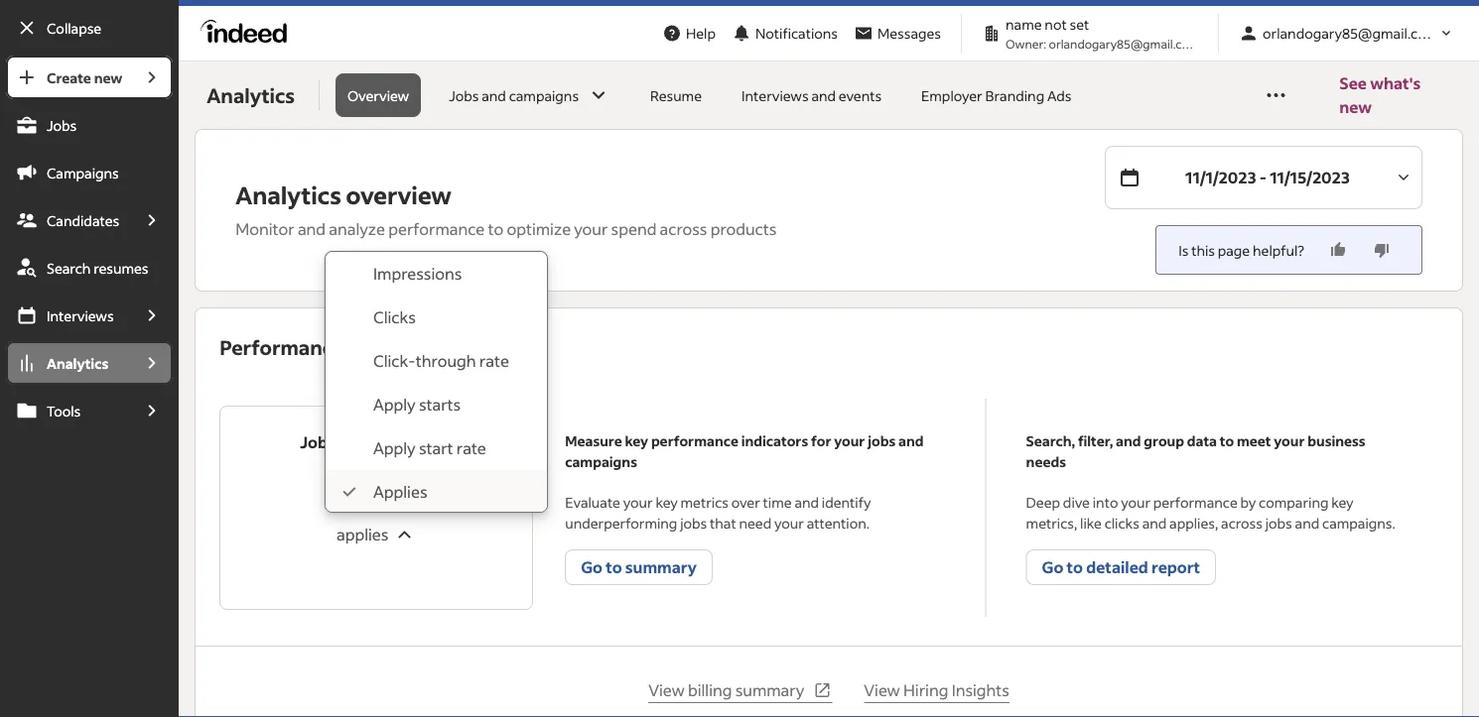 Task type: vqa. For each thing, say whether or not it's contained in the screenshot.
See what's new button
yes



Task type: locate. For each thing, give the bounding box(es) containing it.
overflow menu image
[[1264, 83, 1288, 107]]

1 vertical spatial jobs
[[47, 116, 77, 134]]

1 vertical spatial performance
[[651, 432, 738, 450]]

resume link
[[638, 73, 714, 117]]

need
[[739, 515, 771, 533]]

to right data
[[1220, 432, 1234, 450]]

employer branding ads link
[[909, 73, 1083, 117]]

2 vertical spatial summary
[[735, 680, 804, 701]]

interviews link
[[6, 294, 131, 337]]

0 horizontal spatial jobs
[[47, 116, 77, 134]]

your right meet
[[1274, 432, 1305, 450]]

2 horizontal spatial jobs
[[1265, 515, 1292, 533]]

0 horizontal spatial orlandogary85@gmail.com
[[1049, 36, 1199, 51]]

analytics down "indeed home" image
[[207, 82, 295, 108]]

jobs down create new link
[[47, 116, 77, 134]]

performance up metrics
[[651, 432, 738, 450]]

summary
[[348, 335, 437, 360], [625, 557, 697, 578], [735, 680, 804, 701]]

set
[[1070, 15, 1089, 33]]

summary inside view billing summary link
[[735, 680, 804, 701]]

2 horizontal spatial jobs
[[449, 86, 479, 104]]

1 view from the left
[[648, 680, 685, 701]]

your inside analytics overview monitor and analyze performance to optimize your spend across products
[[574, 219, 608, 239]]

analytics up monitor
[[235, 179, 341, 210]]

your up the clicks
[[1121, 494, 1151, 512]]

1 horizontal spatial key
[[656, 494, 678, 512]]

applies option
[[326, 471, 547, 514]]

performance up applies, at the bottom of page
[[1153, 494, 1238, 512]]

jobs down metrics
[[680, 515, 707, 533]]

0 vertical spatial apply
[[373, 395, 416, 415]]

across right spend
[[660, 219, 707, 239]]

your right for
[[834, 432, 865, 450]]

0 horizontal spatial summary
[[348, 335, 437, 360]]

analytics
[[207, 82, 295, 108], [235, 179, 341, 210], [47, 354, 108, 372]]

summary inside go to summary link
[[625, 557, 697, 578]]

rate
[[479, 351, 509, 371], [456, 438, 486, 459]]

jobs inside button
[[449, 86, 479, 104]]

0 horizontal spatial performance
[[388, 219, 485, 239]]

create
[[47, 68, 91, 86]]

view left billing
[[648, 680, 685, 701]]

jobs inside jobs and campaigns 0
[[300, 432, 335, 453]]

1 horizontal spatial across
[[1221, 515, 1263, 533]]

1 horizontal spatial summary
[[625, 557, 697, 578]]

go down 'metrics,' at the bottom right of the page
[[1042, 557, 1063, 578]]

0 horizontal spatial across
[[660, 219, 707, 239]]

0 horizontal spatial key
[[625, 432, 648, 450]]

deep
[[1026, 494, 1060, 512]]

-
[[1259, 167, 1267, 188]]

interviews down notifications popup button
[[741, 86, 809, 104]]

key inside measure key performance indicators for your jobs and campaigns
[[625, 432, 648, 450]]

1 vertical spatial interviews
[[47, 307, 114, 325]]

this
[[1191, 241, 1215, 259]]

2 horizontal spatial performance
[[1153, 494, 1238, 512]]

jobs down performance summary
[[300, 432, 335, 453]]

metrics
[[680, 494, 729, 512]]

1 vertical spatial summary
[[625, 557, 697, 578]]

1 horizontal spatial jobs
[[868, 432, 896, 450]]

interviews for interviews
[[47, 307, 114, 325]]

0 vertical spatial summary
[[348, 335, 437, 360]]

2 vertical spatial analytics
[[47, 354, 108, 372]]

11/1/2023 - 11/15/2023
[[1185, 167, 1350, 188]]

performance
[[220, 335, 344, 360]]

1 horizontal spatial orlandogary85@gmail.com
[[1263, 24, 1438, 42]]

0
[[362, 462, 391, 518]]

rate right start
[[456, 438, 486, 459]]

campaigns inside button
[[509, 86, 579, 104]]

applies,
[[1169, 515, 1218, 533]]

interviews down search resumes link
[[47, 307, 114, 325]]

new down see
[[1339, 97, 1372, 117]]

employer
[[921, 86, 982, 104]]

analytics overview monitor and analyze performance to optimize your spend across products
[[235, 179, 777, 239]]

go to detailed report link
[[1026, 550, 1216, 586]]

through
[[416, 351, 476, 371]]

is
[[1178, 241, 1189, 259]]

jobs right for
[[868, 432, 896, 450]]

see what's new
[[1339, 73, 1421, 117]]

key right measure
[[625, 432, 648, 450]]

collapse button
[[6, 6, 173, 50]]

view left hiring
[[864, 680, 900, 701]]

analyze
[[329, 219, 385, 239]]

rate for click-through rate
[[479, 351, 509, 371]]

2 vertical spatial jobs
[[300, 432, 335, 453]]

click-through rate
[[373, 351, 509, 371]]

your
[[574, 219, 608, 239], [834, 432, 865, 450], [1274, 432, 1305, 450], [623, 494, 653, 512], [1121, 494, 1151, 512], [774, 515, 804, 533]]

collapse
[[47, 19, 101, 37]]

campaigns
[[509, 86, 579, 104], [370, 432, 453, 453], [565, 453, 637, 471]]

insights
[[952, 680, 1009, 701]]

orlandogary85@gmail.com
[[1263, 24, 1438, 42], [1049, 36, 1199, 51]]

0 vertical spatial jobs
[[449, 86, 479, 104]]

apply down click-
[[373, 395, 416, 415]]

optimize
[[507, 219, 571, 239]]

0 horizontal spatial jobs
[[680, 515, 707, 533]]

your down time
[[774, 515, 804, 533]]

1 horizontal spatial performance
[[651, 432, 738, 450]]

helpful?
[[1253, 241, 1304, 259]]

go to summary
[[581, 557, 697, 578]]

overview
[[346, 179, 451, 210]]

jobs for jobs and campaigns 0
[[300, 432, 335, 453]]

across
[[660, 219, 707, 239], [1221, 515, 1263, 533]]

rate for apply start rate
[[456, 438, 486, 459]]

jobs and campaigns button
[[437, 73, 622, 117]]

1 vertical spatial analytics
[[235, 179, 341, 210]]

jobs right overview link
[[449, 86, 479, 104]]

spend
[[611, 219, 657, 239]]

and inside measure key performance indicators for your jobs and campaigns
[[898, 432, 924, 450]]

to left the optimize
[[488, 219, 503, 239]]

across inside deep dive into your performance by comparing key metrics, like clicks and applies, across jobs and campaigns.
[[1221, 515, 1263, 533]]

measure key performance indicators for your jobs and campaigns
[[565, 432, 924, 471]]

0 vertical spatial interviews
[[741, 86, 809, 104]]

search resumes link
[[6, 246, 173, 290]]

group
[[179, 0, 1479, 6]]

and inside analytics overview monitor and analyze performance to optimize your spend across products
[[298, 219, 326, 239]]

meet
[[1237, 432, 1271, 450]]

tools link
[[6, 389, 131, 433]]

1 horizontal spatial view
[[864, 680, 900, 701]]

go down 'underperforming'
[[581, 557, 603, 578]]

performance up impressions
[[388, 219, 485, 239]]

go to detailed report
[[1042, 557, 1200, 578]]

view inside view billing summary link
[[648, 680, 685, 701]]

key left metrics
[[656, 494, 678, 512]]

apply
[[373, 395, 416, 415], [373, 438, 416, 459]]

campaigns inside measure key performance indicators for your jobs and campaigns
[[565, 453, 637, 471]]

go for go to detailed report
[[1042, 557, 1063, 578]]

1 go from the left
[[581, 557, 603, 578]]

orlandogary85@gmail.com down set
[[1049, 36, 1199, 51]]

1 horizontal spatial interviews
[[741, 86, 809, 104]]

1 horizontal spatial go
[[1042, 557, 1063, 578]]

go for go to summary
[[581, 557, 603, 578]]

apply for apply starts
[[373, 395, 416, 415]]

list box
[[326, 252, 547, 514]]

2 apply from the top
[[373, 438, 416, 459]]

analytics inside analytics link
[[47, 354, 108, 372]]

your inside search, filter, and group data to meet your business needs
[[1274, 432, 1305, 450]]

2 go from the left
[[1042, 557, 1063, 578]]

0 vertical spatial analytics
[[207, 82, 295, 108]]

performance inside measure key performance indicators for your jobs and campaigns
[[651, 432, 738, 450]]

2 vertical spatial performance
[[1153, 494, 1238, 512]]

summary down clicks
[[348, 335, 437, 360]]

list box containing impressions
[[326, 252, 547, 514]]

jobs
[[868, 432, 896, 450], [680, 515, 707, 533], [1265, 515, 1292, 533]]

1 apply from the top
[[373, 395, 416, 415]]

search,
[[1026, 432, 1075, 450]]

across down by
[[1221, 515, 1263, 533]]

analytics up tools link
[[47, 354, 108, 372]]

ads
[[1047, 86, 1072, 104]]

your inside deep dive into your performance by comparing key metrics, like clicks and applies, across jobs and campaigns.
[[1121, 494, 1151, 512]]

view
[[648, 680, 685, 701], [864, 680, 900, 701]]

jobs down comparing
[[1265, 515, 1292, 533]]

key up campaigns.
[[1331, 494, 1354, 512]]

view billing summary
[[648, 680, 804, 701]]

to left 'detailed'
[[1067, 557, 1083, 578]]

name not set owner: orlandogary85@gmail.com
[[1006, 15, 1199, 51]]

summary right billing
[[735, 680, 804, 701]]

and
[[482, 86, 506, 104], [811, 86, 836, 104], [298, 219, 326, 239], [338, 432, 367, 453], [898, 432, 924, 450], [1116, 432, 1141, 450], [794, 494, 819, 512], [1142, 515, 1167, 533], [1295, 515, 1319, 533]]

2 horizontal spatial key
[[1331, 494, 1354, 512]]

2 view from the left
[[864, 680, 900, 701]]

go to summary link
[[565, 550, 713, 586]]

new right create
[[94, 68, 122, 86]]

name
[[1006, 15, 1042, 33]]

1 vertical spatial apply
[[373, 438, 416, 459]]

evaluate
[[565, 494, 620, 512]]

your up 'underperforming'
[[623, 494, 653, 512]]

name not set owner: orlandogary85@gmail.com element
[[974, 14, 1206, 53]]

0 horizontal spatial view
[[648, 680, 685, 701]]

menu bar
[[0, 56, 179, 718]]

1 vertical spatial across
[[1221, 515, 1263, 533]]

by
[[1240, 494, 1256, 512]]

1 vertical spatial rate
[[456, 438, 486, 459]]

new
[[94, 68, 122, 86], [1339, 97, 1372, 117]]

key inside deep dive into your performance by comparing key metrics, like clicks and applies, across jobs and campaigns.
[[1331, 494, 1354, 512]]

applies button
[[325, 517, 428, 553]]

0 vertical spatial performance
[[388, 219, 485, 239]]

0 horizontal spatial go
[[581, 557, 603, 578]]

0 vertical spatial across
[[660, 219, 707, 239]]

tools
[[47, 402, 81, 420]]

apply left start
[[373, 438, 416, 459]]

analytics link
[[6, 341, 131, 385]]

go
[[581, 557, 603, 578], [1042, 557, 1063, 578]]

summary for view billing summary
[[735, 680, 804, 701]]

report
[[1151, 557, 1200, 578]]

view inside 'view hiring insights' link
[[864, 680, 900, 701]]

2 horizontal spatial summary
[[735, 680, 804, 701]]

click-
[[373, 351, 416, 371]]

jobs inside measure key performance indicators for your jobs and campaigns
[[868, 432, 896, 450]]

starts
[[419, 395, 461, 415]]

your inside measure key performance indicators for your jobs and campaigns
[[834, 432, 865, 450]]

campaigns inside jobs and campaigns 0
[[370, 432, 453, 453]]

0 vertical spatial rate
[[479, 351, 509, 371]]

your left spend
[[574, 219, 608, 239]]

1 vertical spatial new
[[1339, 97, 1372, 117]]

0 horizontal spatial interviews
[[47, 307, 114, 325]]

employer branding ads
[[921, 86, 1072, 104]]

orlandogary85@gmail.com up see
[[1263, 24, 1438, 42]]

1 horizontal spatial new
[[1339, 97, 1372, 117]]

apply for apply start rate
[[373, 438, 416, 459]]

0 vertical spatial new
[[94, 68, 122, 86]]

jobs link
[[6, 103, 173, 147]]

filter,
[[1078, 432, 1113, 450]]

1 horizontal spatial jobs
[[300, 432, 335, 453]]

rate right through
[[479, 351, 509, 371]]

overview link
[[336, 73, 421, 117]]

search resumes
[[47, 259, 148, 277]]

summary down 'underperforming'
[[625, 557, 697, 578]]



Task type: describe. For each thing, give the bounding box(es) containing it.
analytics inside analytics overview monitor and analyze performance to optimize your spend across products
[[235, 179, 341, 210]]

not
[[1045, 15, 1067, 33]]

deep dive into your performance by comparing key metrics, like clicks and applies, across jobs and campaigns.
[[1026, 494, 1395, 533]]

over
[[731, 494, 760, 512]]

jobs inside deep dive into your performance by comparing key metrics, like clicks and applies, across jobs and campaigns.
[[1265, 515, 1292, 533]]

jobs for jobs and campaigns
[[449, 86, 479, 104]]

view for view hiring insights
[[864, 680, 900, 701]]

owner:
[[1006, 36, 1046, 51]]

across inside analytics overview monitor and analyze performance to optimize your spend across products
[[660, 219, 707, 239]]

view hiring insights
[[864, 680, 1009, 701]]

11/1/2023
[[1185, 167, 1256, 188]]

apply start rate
[[373, 438, 486, 459]]

jobs and campaigns 0
[[300, 432, 453, 518]]

like
[[1080, 515, 1102, 533]]

orlandogary85@gmail.com button
[[1231, 15, 1463, 52]]

key inside evaluate your key metrics over time and identify underperforming jobs that need your attention.
[[656, 494, 678, 512]]

create new link
[[6, 56, 131, 99]]

interviews for interviews and events
[[741, 86, 809, 104]]

billing
[[688, 680, 732, 701]]

apply starts
[[373, 395, 461, 415]]

summary for go to summary
[[625, 557, 697, 578]]

needs
[[1026, 453, 1066, 471]]

view hiring insights link
[[864, 679, 1009, 704]]

notifications
[[755, 24, 838, 42]]

clicks
[[1104, 515, 1139, 533]]

group
[[1144, 432, 1184, 450]]

messages
[[877, 24, 941, 42]]

monitor
[[235, 219, 295, 239]]

create new
[[47, 68, 122, 86]]

new inside "see what's new"
[[1339, 97, 1372, 117]]

0 horizontal spatial new
[[94, 68, 122, 86]]

indeed home image
[[201, 19, 296, 43]]

campaigns
[[47, 164, 119, 182]]

for
[[811, 432, 831, 450]]

jobs inside evaluate your key metrics over time and identify underperforming jobs that need your attention.
[[680, 515, 707, 533]]

that
[[710, 515, 736, 533]]

candidates
[[47, 211, 119, 229]]

see what's new button
[[1339, 62, 1455, 129]]

candidates link
[[6, 199, 131, 242]]

campaigns for jobs and campaigns
[[509, 86, 579, 104]]

jobs and campaigns
[[449, 86, 579, 104]]

campaigns link
[[6, 151, 173, 195]]

overview
[[347, 86, 409, 104]]

to down 'underperforming'
[[606, 557, 622, 578]]

interviews and events link
[[730, 73, 893, 117]]

this page is helpful image
[[1328, 240, 1348, 260]]

resumes
[[93, 259, 148, 277]]

comparing
[[1259, 494, 1329, 512]]

time
[[763, 494, 792, 512]]

to inside analytics overview monitor and analyze performance to optimize your spend across products
[[488, 219, 503, 239]]

clicks
[[373, 307, 416, 328]]

and inside search, filter, and group data to meet your business needs
[[1116, 432, 1141, 450]]

applies
[[337, 525, 389, 545]]

search, filter, and group data to meet your business needs
[[1026, 432, 1365, 471]]

start
[[419, 438, 453, 459]]

menu bar containing create new
[[0, 56, 179, 718]]

this page is not helpful image
[[1372, 240, 1392, 260]]

and inside evaluate your key metrics over time and identify underperforming jobs that need your attention.
[[794, 494, 819, 512]]

detailed
[[1086, 557, 1148, 578]]

evaluate your key metrics over time and identify underperforming jobs that need your attention.
[[565, 494, 871, 533]]

search
[[47, 259, 91, 277]]

orlandogary85@gmail.com inside dropdown button
[[1263, 24, 1438, 42]]

performance inside analytics overview monitor and analyze performance to optimize your spend across products
[[388, 219, 485, 239]]

view billing summary link
[[648, 679, 832, 704]]

products
[[710, 219, 777, 239]]

business
[[1308, 432, 1365, 450]]

and inside jobs and campaigns 0
[[338, 432, 367, 453]]

campaigns.
[[1322, 515, 1395, 533]]

interviews and events
[[741, 86, 882, 104]]

events
[[839, 86, 882, 104]]

help
[[686, 24, 716, 42]]

help button
[[654, 15, 724, 52]]

underperforming
[[565, 515, 677, 533]]

hiring
[[903, 680, 948, 701]]

page
[[1218, 241, 1250, 259]]

and inside interviews and events link
[[811, 86, 836, 104]]

what's
[[1370, 73, 1421, 93]]

measure
[[565, 432, 622, 450]]

metrics,
[[1026, 515, 1077, 533]]

orlandogary85@gmail.com inside name not set owner: orlandogary85@gmail.com
[[1049, 36, 1199, 51]]

notifications button
[[724, 11, 846, 55]]

performance inside deep dive into your performance by comparing key metrics, like clicks and applies, across jobs and campaigns.
[[1153, 494, 1238, 512]]

data
[[1187, 432, 1217, 450]]

to inside search, filter, and group data to meet your business needs
[[1220, 432, 1234, 450]]

impressions
[[373, 264, 462, 284]]

campaigns for jobs and campaigns 0
[[370, 432, 453, 453]]

see
[[1339, 73, 1367, 93]]

applies
[[373, 482, 427, 502]]

is this page helpful?
[[1178, 241, 1304, 259]]

and inside jobs and campaigns button
[[482, 86, 506, 104]]

jobs for jobs
[[47, 116, 77, 134]]

branding
[[985, 86, 1044, 104]]

view for view billing summary
[[648, 680, 685, 701]]

11/15/2023
[[1270, 167, 1350, 188]]



